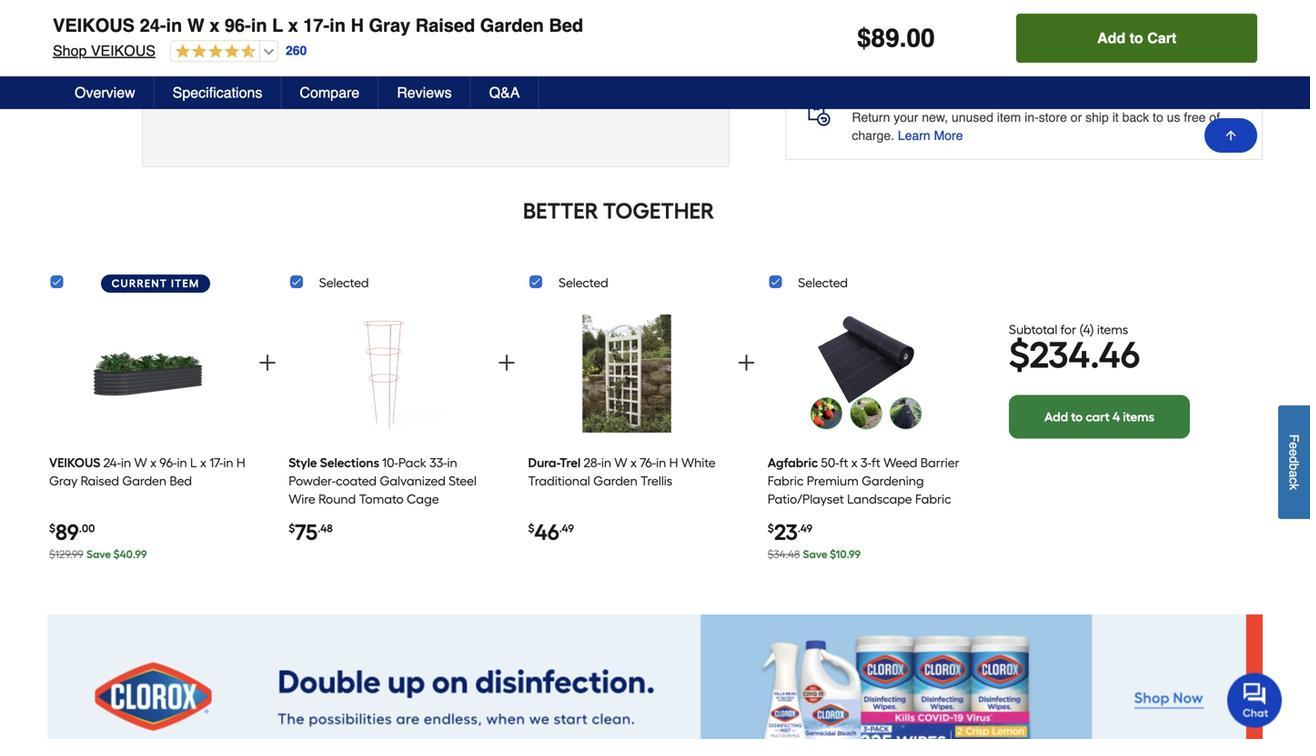 Task type: locate. For each thing, give the bounding box(es) containing it.
garden inside 28-in w x 76-in h white traditional garden trellis
[[593, 474, 638, 489]]

0 horizontal spatial #
[[76, 27, 83, 42]]

4 inside subtotal for ( 4 ) items $ 234 .46
[[1083, 322, 1090, 338]]

a
[[1287, 471, 1302, 478]]

0 vertical spatial add
[[1098, 30, 1126, 46]]

.49 down traditional
[[559, 522, 574, 535]]

.49 up $34.48 save $ 10.99
[[798, 522, 813, 535]]

w inside veikous 24-in w x 96-in l x 17-in h gray raised garden bed item # 4788499 | model # pg0102-06gy
[[182, 0, 199, 21]]

.46
[[1090, 334, 1140, 377]]

current
[[112, 277, 168, 290]]

learn more
[[898, 128, 963, 143]]

gray
[[364, 0, 405, 21], [369, 15, 410, 36], [49, 474, 78, 489]]

bed for veikous 24-in w x 96-in l x 17-in h gray raised garden bed
[[549, 15, 583, 36]]

0 vertical spatial items
[[1097, 322, 1129, 338]]

4
[[1083, 322, 1090, 338], [1113, 410, 1120, 425]]

fabric down barrier
[[915, 492, 952, 507]]

89 left 00
[[871, 24, 900, 53]]

save inside 89 list item
[[86, 548, 111, 561]]

buy this now
[[976, 27, 1072, 44]]

agfabric 50-ft x 3-ft weed barrier fabric premium gardening patio/playset landscape fabric image
[[807, 307, 925, 440]]

ship
[[1086, 110, 1109, 125]]

w inside 24-in w x 96-in l x 17-in h gray raised garden bed
[[134, 455, 147, 471]]

reviews
[[397, 84, 452, 101]]

$ down wire
[[289, 522, 295, 535]]

charge.
[[852, 128, 895, 143]]

to
[[1130, 30, 1144, 46], [1153, 110, 1164, 125], [1071, 410, 1083, 425]]

veikous for veikous
[[49, 455, 100, 471]]

1 vertical spatial fabric
[[915, 492, 952, 507]]

veikous down 4788499
[[85, 51, 150, 67]]

save down .00
[[86, 548, 111, 561]]

subtotal for ( 4 ) items $ 234 .46
[[1009, 322, 1140, 377]]

260
[[286, 43, 307, 58], [280, 51, 301, 65]]

1 plus image from the left
[[257, 352, 278, 374]]

veikous inside veikous 24-in w x 96-in l x 17-in h gray raised garden bed item # 4788499 | model # pg0102-06gy
[[47, 0, 129, 21]]

#
[[76, 27, 83, 42], [182, 27, 189, 42]]

veikous down the | at the top
[[91, 42, 156, 59]]

.49
[[559, 522, 574, 535], [798, 522, 813, 535]]

96- inside veikous 24-in w x 96-in l x 17-in h gray raised garden bed item # 4788499 | model # pg0102-06gy
[[219, 0, 246, 21]]

# right model
[[182, 27, 189, 42]]

$ right $129.99
[[113, 548, 120, 561]]

24- inside veikous 24-in w x 96-in l x 17-in h gray raised garden bed item # 4788499 | model # pg0102-06gy
[[134, 0, 161, 21]]

save right the $34.48
[[803, 548, 828, 561]]

weed
[[884, 455, 918, 471]]

2 horizontal spatial selected
[[798, 275, 848, 291]]

add to cart button
[[1017, 14, 1258, 63]]

plus image
[[496, 352, 518, 374]]

add for add to cart 4 items
[[1045, 410, 1069, 425]]

0 vertical spatial 4
[[1083, 322, 1090, 338]]

to inside button
[[1130, 30, 1144, 46]]

chat invite button image
[[1228, 673, 1283, 728]]

4 right cart
[[1113, 410, 1120, 425]]

store
[[1039, 110, 1067, 125]]

1 horizontal spatial ft
[[872, 455, 881, 471]]

17- inside veikous 24-in w x 96-in l x 17-in h gray raised garden bed item # 4788499 | model # pg0102-06gy
[[298, 0, 324, 21]]

.49 inside $ 46 .49
[[559, 522, 574, 535]]

together
[[603, 198, 714, 224]]

veikous inside 89 list item
[[49, 455, 100, 471]]

plus image for 28-in w x 76-in h white traditional garden trellis
[[736, 352, 758, 374]]

1 e from the top
[[1287, 442, 1302, 450]]

pg0102-
[[189, 27, 240, 42]]

veikous 24-in w x 96-in l x 17-in h gray raised garden bed
[[53, 15, 583, 36]]

items inside subtotal for ( 4 ) items $ 234 .46
[[1097, 322, 1129, 338]]

l for veikous 24-in w x 96-in l x 17-in h gray raised garden bed
[[272, 15, 283, 36]]

24- for veikous 24-in w x 96-in l x 17-in h gray raised garden bed item # 4788499 | model # pg0102-06gy
[[134, 0, 161, 21]]

# right item
[[76, 27, 83, 42]]

24-
[[134, 0, 161, 21], [140, 15, 166, 36], [103, 455, 121, 471]]

0 vertical spatial to
[[1130, 30, 1144, 46]]

items right )
[[1097, 322, 1129, 338]]

overview button
[[56, 76, 154, 109]]

add
[[1098, 30, 1126, 46], [1045, 410, 1069, 425]]

17- for veikous 24-in w x 96-in l x 17-in h gray raised garden bed item # 4788499 | model # pg0102-06gy
[[298, 0, 324, 21]]

add inside add to cart 4 items link
[[1045, 410, 1069, 425]]

veikous
[[47, 0, 129, 21], [53, 15, 135, 36], [91, 42, 156, 59], [85, 51, 150, 67], [49, 455, 100, 471]]

$ left for
[[1009, 334, 1029, 377]]

dura-trel 28-in w x 76-in h white traditional garden trellis image
[[568, 307, 686, 440]]

2 selected from the left
[[559, 275, 609, 291]]

item number 4 7 8 8 4 9 9 and model number p g 0 1 0 2 - 0 6 g y element
[[47, 25, 1263, 44]]

$ right the $34.48
[[830, 548, 836, 561]]

h inside 24-in w x 96-in l x 17-in h gray raised garden bed
[[237, 455, 245, 471]]

0 horizontal spatial 89
[[55, 520, 79, 546]]

garden inside veikous 24-in w x 96-in l x 17-in h gray raised garden bed item # 4788499 | model # pg0102-06gy
[[475, 0, 539, 21]]

0 horizontal spatial add
[[1045, 410, 1069, 425]]

1 vertical spatial 89
[[55, 520, 79, 546]]

pack
[[398, 455, 427, 471]]

1 horizontal spatial 89
[[871, 24, 900, 53]]

e up d
[[1287, 442, 1302, 450]]

w up pg0102-
[[182, 0, 199, 21]]

barrier
[[921, 455, 960, 471]]

veikous up .00
[[49, 455, 100, 471]]

1 horizontal spatial plus image
[[736, 352, 758, 374]]

x inside 28-in w x 76-in h white traditional garden trellis
[[631, 455, 637, 471]]

your
[[894, 110, 919, 125]]

more
[[934, 128, 963, 143]]

bed inside veikous 24-in w x 96-in l x 17-in h gray raised garden bed item # 4788499 | model # pg0102-06gy
[[544, 0, 578, 21]]

1 vertical spatial to
[[1153, 110, 1164, 125]]

50-ft x 3-ft weed barrier fabric premium gardening patio/playset landscape fabric
[[768, 455, 960, 507]]

add for add to cart
[[1098, 30, 1126, 46]]

17- for veikous 24-in w x 96-in l x 17-in h gray raised garden bed
[[303, 15, 330, 36]]

x inside 50-ft x 3-ft weed barrier fabric premium gardening patio/playset landscape fabric
[[852, 455, 858, 471]]

)
[[1090, 322, 1094, 338]]

75 list item
[[289, 301, 486, 571]]

l inside veikous 24-in w x 96-in l x 17-in h gray raised garden bed item # 4788499 | model # pg0102-06gy
[[267, 0, 278, 21]]

q&a button
[[471, 76, 539, 109]]

$ 89 .00
[[49, 520, 95, 546]]

raised inside veikous 24-in w x 96-in l x 17-in h gray raised garden bed item # 4788499 | model # pg0102-06gy
[[410, 0, 470, 21]]

2 # from the left
[[182, 27, 189, 42]]

$ up $129.99
[[49, 522, 55, 535]]

1 horizontal spatial add
[[1098, 30, 1126, 46]]

$
[[857, 24, 871, 53], [1009, 334, 1029, 377], [49, 522, 55, 535], [289, 522, 295, 535], [528, 522, 535, 535], [768, 522, 774, 535], [113, 548, 120, 561], [830, 548, 836, 561]]

w down veikous 24-in w x 96-in l x 17-in h gray raised garden bed image
[[134, 455, 147, 471]]

buy
[[976, 27, 1004, 44]]

1 horizontal spatial selected
[[559, 275, 609, 291]]

89
[[871, 24, 900, 53], [55, 520, 79, 546]]

powder-
[[289, 474, 336, 489]]

3-
[[861, 455, 872, 471]]

2 plus image from the left
[[736, 352, 758, 374]]

96- for veikous 24-in w x 96-in l x 17-in h gray raised garden bed item # 4788499 | model # pg0102-06gy
[[219, 0, 246, 21]]

veikous left the | at the top
[[53, 15, 135, 36]]

overview
[[75, 84, 135, 101]]

add to cart 4 items link
[[1009, 396, 1190, 439]]

in
[[161, 0, 177, 21], [246, 0, 262, 21], [324, 0, 340, 21], [166, 15, 182, 36], [251, 15, 267, 36], [330, 15, 346, 36], [121, 455, 131, 471], [177, 455, 187, 471], [223, 455, 233, 471], [447, 455, 457, 471], [601, 455, 612, 471], [656, 455, 666, 471]]

1 .49 from the left
[[559, 522, 574, 535]]

gray inside veikous 24-in w x 96-in l x 17-in h gray raised garden bed item # 4788499 | model # pg0102-06gy
[[364, 0, 405, 21]]

2 save from the left
[[803, 548, 828, 561]]

2 .49 from the left
[[798, 522, 813, 535]]

raised
[[410, 0, 470, 21], [416, 15, 475, 36], [81, 474, 119, 489]]

1 vertical spatial add
[[1045, 410, 1069, 425]]

$ up the $34.48
[[768, 522, 774, 535]]

1 horizontal spatial save
[[803, 548, 828, 561]]

1 vertical spatial 4
[[1113, 410, 1120, 425]]

$ inside subtotal for ( 4 ) items $ 234 .46
[[1009, 334, 1029, 377]]

06gy
[[240, 27, 273, 42]]

veikous up 4788499
[[47, 0, 129, 21]]

$ down traditional
[[528, 522, 535, 535]]

e up b
[[1287, 449, 1302, 457]]

89 up $129.99
[[55, 520, 79, 546]]

|
[[136, 27, 139, 42]]

1 save from the left
[[86, 548, 111, 561]]

0 horizontal spatial selected
[[319, 275, 369, 291]]

plus image
[[257, 352, 278, 374], [736, 352, 758, 374]]

1 # from the left
[[76, 27, 83, 42]]

96- for veikous 24-in w x 96-in l x 17-in h gray raised garden bed
[[225, 15, 251, 36]]

0 horizontal spatial ft
[[840, 455, 848, 471]]

2 ft from the left
[[872, 455, 881, 471]]

.00
[[79, 522, 95, 535]]

1 selected from the left
[[319, 275, 369, 291]]

ft up "premium"
[[840, 455, 848, 471]]

89 inside list item
[[55, 520, 79, 546]]

garden
[[475, 0, 539, 21], [480, 15, 544, 36], [122, 474, 167, 489], [593, 474, 638, 489]]

10-pack 33-in powder-coated galvanized steel wire round tomato cage
[[289, 455, 477, 507]]

in inside 10-pack 33-in powder-coated galvanized steel wire round tomato cage
[[447, 455, 457, 471]]

2 e from the top
[[1287, 449, 1302, 457]]

$129.99
[[49, 548, 84, 561]]

to for add to cart
[[1130, 30, 1144, 46]]

2 horizontal spatial to
[[1153, 110, 1164, 125]]

$ inside $ 75 .48
[[289, 522, 295, 535]]

add inside add to cart button
[[1098, 30, 1126, 46]]

cart
[[1148, 30, 1177, 46]]

to for add to cart 4 items
[[1071, 410, 1083, 425]]

4.6 stars image
[[171, 44, 256, 61], [166, 51, 250, 68]]

1 horizontal spatial .49
[[798, 522, 813, 535]]

0 vertical spatial fabric
[[768, 474, 804, 489]]

trellis
[[641, 474, 673, 489]]

0 horizontal spatial save
[[86, 548, 111, 561]]

bed
[[544, 0, 578, 21], [549, 15, 583, 36], [170, 474, 192, 489]]

0 horizontal spatial fabric
[[768, 474, 804, 489]]

gray inside 24-in w x 96-in l x 17-in h gray raised garden bed
[[49, 474, 78, 489]]

style
[[289, 455, 317, 471]]

4 right for
[[1083, 322, 1090, 338]]

fabric down agfabric
[[768, 474, 804, 489]]

arrow up image
[[1224, 128, 1239, 143]]

2 vertical spatial to
[[1071, 410, 1083, 425]]

0 horizontal spatial 4
[[1083, 322, 1090, 338]]

w left the 76-
[[615, 455, 628, 471]]

save inside "23" list item
[[803, 548, 828, 561]]

1 horizontal spatial to
[[1130, 30, 1144, 46]]

d
[[1287, 457, 1302, 464]]

e
[[1287, 442, 1302, 450], [1287, 449, 1302, 457]]

1 horizontal spatial #
[[182, 27, 189, 42]]

260 left "heart outline" image
[[280, 51, 301, 65]]

style selections
[[289, 455, 379, 471]]

items
[[1097, 322, 1129, 338], [1123, 410, 1155, 425]]

ft left weed
[[872, 455, 881, 471]]

traditional
[[528, 474, 590, 489]]

shop
[[53, 42, 87, 59], [47, 51, 81, 67]]

0 horizontal spatial .49
[[559, 522, 574, 535]]

1 horizontal spatial 4
[[1113, 410, 1120, 425]]

items right cart
[[1123, 410, 1155, 425]]

us
[[1167, 110, 1181, 125]]

0 vertical spatial 89
[[871, 24, 900, 53]]

save for 23
[[803, 548, 828, 561]]

premium
[[807, 474, 859, 489]]

bed inside 24-in w x 96-in l x 17-in h gray raised garden bed
[[170, 474, 192, 489]]

raised for veikous 24-in w x 96-in l x 17-in h gray raised garden bed
[[416, 15, 475, 36]]

17-
[[298, 0, 324, 21], [303, 15, 330, 36], [210, 455, 223, 471]]

0 horizontal spatial plus image
[[257, 352, 278, 374]]

1 ft from the left
[[840, 455, 848, 471]]

dura-
[[528, 455, 560, 471]]

save
[[86, 548, 111, 561], [803, 548, 828, 561]]

add to cart 4 items
[[1045, 410, 1155, 425]]

.49 inside $ 23 .49
[[798, 522, 813, 535]]

0 horizontal spatial to
[[1071, 410, 1083, 425]]

wire
[[289, 492, 316, 507]]



Task type: vqa. For each thing, say whether or not it's contained in the screenshot.
rightmost Save
yes



Task type: describe. For each thing, give the bounding box(es) containing it.
3 selected from the left
[[798, 275, 848, 291]]

.49 for 46
[[559, 522, 574, 535]]

back
[[1123, 110, 1149, 125]]

trel
[[560, 455, 581, 471]]

75
[[295, 520, 318, 546]]

1 horizontal spatial fabric
[[915, 492, 952, 507]]

$ 89 . 00
[[857, 24, 935, 53]]

model
[[144, 27, 178, 42]]

k
[[1287, 484, 1302, 491]]

veikous for veikous 24-in w x 96-in l x 17-in h gray raised garden bed item # 4788499 | model # pg0102-06gy
[[47, 0, 129, 21]]

$ inside $ 23 .49
[[768, 522, 774, 535]]

c
[[1287, 478, 1302, 484]]

17- inside 24-in w x 96-in l x 17-in h gray raised garden bed
[[210, 455, 223, 471]]

plus image for 24-in w x 96-in l x 17-in h gray raised garden bed
[[257, 352, 278, 374]]

89 list item
[[49, 301, 246, 571]]

learn
[[898, 128, 931, 143]]

1 vertical spatial items
[[1123, 410, 1155, 425]]

.48
[[318, 522, 333, 535]]

add to cart
[[1098, 30, 1177, 46]]

selected for 75
[[319, 275, 369, 291]]

$ 23 .49
[[768, 520, 813, 546]]

compare
[[300, 84, 360, 101]]

tomato
[[359, 492, 404, 507]]

bed for veikous 24-in w x 96-in l x 17-in h gray raised garden bed item # 4788499 | model # pg0102-06gy
[[544, 0, 578, 21]]

$129.99 save $ 40.99
[[49, 548, 147, 561]]

h inside veikous 24-in w x 96-in l x 17-in h gray raised garden bed item # 4788499 | model # pg0102-06gy
[[345, 0, 358, 21]]

46 list item
[[528, 301, 725, 571]]

specifications
[[173, 84, 262, 101]]

76-
[[640, 455, 656, 471]]

.49 for 23
[[798, 522, 813, 535]]

$ 46 .49
[[528, 520, 574, 546]]

white
[[681, 455, 716, 471]]

subtotal
[[1009, 322, 1058, 338]]

h inside 28-in w x 76-in h white traditional garden trellis
[[669, 455, 678, 471]]

89 for .
[[871, 24, 900, 53]]

better together
[[523, 198, 714, 224]]

galvanized
[[380, 474, 446, 489]]

patio/playset
[[768, 492, 844, 507]]

free
[[1184, 110, 1206, 125]]

heart outline image
[[321, 48, 342, 70]]

23
[[774, 520, 798, 546]]

4 for add to cart 4 items
[[1113, 410, 1120, 425]]

cart
[[1086, 410, 1110, 425]]

f e e d b a c k
[[1287, 435, 1302, 491]]

l inside 24-in w x 96-in l x 17-in h gray raised garden bed
[[190, 455, 197, 471]]

10-
[[382, 455, 398, 471]]

raised for veikous 24-in w x 96-in l x 17-in h gray raised garden bed item # 4788499 | model # pg0102-06gy
[[410, 0, 470, 21]]

or
[[1071, 110, 1082, 125]]

this
[[1008, 27, 1038, 44]]

f e e d b a c k button
[[1279, 406, 1310, 519]]

unused
[[952, 110, 994, 125]]

10.99
[[836, 548, 861, 561]]

28-
[[584, 455, 601, 471]]

current item
[[112, 277, 200, 290]]

selected for 46
[[559, 275, 609, 291]]

00
[[907, 24, 935, 53]]

landscape
[[847, 492, 912, 507]]

cage
[[407, 492, 439, 507]]

better
[[523, 198, 599, 224]]

28-in w x 76-in h white traditional garden trellis
[[528, 455, 716, 489]]

veikous 24-in w x 96-in l x 17-in h gray raised garden bed item # 4788499 | model # pg0102-06gy
[[47, 0, 578, 42]]

gray for veikous 24-in w x 96-in l x 17-in h gray raised garden bed
[[369, 15, 410, 36]]

23 list item
[[768, 301, 965, 571]]

gardening
[[862, 474, 924, 489]]

260 down "veikous 24-in w x 96-in l x 17-in h gray raised garden bed"
[[286, 43, 307, 58]]

raised inside 24-in w x 96-in l x 17-in h gray raised garden bed
[[81, 474, 119, 489]]

style selections 10-pack 33-in powder-coated galvanized steel wire round tomato cage image
[[328, 307, 446, 440]]

40.99
[[120, 548, 147, 561]]

50-
[[821, 455, 840, 471]]

b
[[1287, 464, 1302, 471]]

veikous for veikous 24-in w x 96-in l x 17-in h gray raised garden bed
[[53, 15, 135, 36]]

new,
[[922, 110, 948, 125]]

veikous 24-in w x 96-in l x 17-in h gray raised garden bed image
[[89, 307, 207, 440]]

l for veikous 24-in w x 96-in l x 17-in h gray raised garden bed item # 4788499 | model # pg0102-06gy
[[267, 0, 278, 21]]

selections
[[320, 455, 379, 471]]

24- for veikous 24-in w x 96-in l x 17-in h gray raised garden bed
[[140, 15, 166, 36]]

of
[[1210, 110, 1220, 125]]

save for 89
[[86, 548, 111, 561]]

compare button
[[282, 76, 379, 109]]

$ inside $ 89 .00
[[49, 522, 55, 535]]

w inside 28-in w x 76-in h white traditional garden trellis
[[615, 455, 628, 471]]

gray for veikous 24-in w x 96-in l x 17-in h gray raised garden bed item # 4788499 | model # pg0102-06gy
[[364, 0, 405, 21]]

dura-trel
[[528, 455, 581, 471]]

in-
[[1025, 110, 1039, 125]]

4 for subtotal for ( 4 ) items $ 234 .46
[[1083, 322, 1090, 338]]

96- inside 24-in w x 96-in l x 17-in h gray raised garden bed
[[160, 455, 177, 471]]

veikous  #pg0102-06gy image
[[143, 0, 729, 166]]

item
[[997, 110, 1021, 125]]

24-in w x 96-in l x 17-in h gray raised garden bed
[[49, 455, 245, 489]]

q&a
[[489, 84, 520, 101]]

now
[[1042, 27, 1072, 44]]

for
[[1061, 322, 1077, 338]]

garden inside 24-in w x 96-in l x 17-in h gray raised garden bed
[[122, 474, 167, 489]]

it
[[1113, 110, 1119, 125]]

coated
[[336, 474, 377, 489]]

$ inside $ 46 .49
[[528, 522, 535, 535]]

advertisement region
[[47, 615, 1263, 740]]

better together heading
[[47, 196, 1190, 226]]

$ left .
[[857, 24, 871, 53]]

$34.48 save $ 10.99
[[768, 548, 861, 561]]

specifications button
[[154, 76, 282, 109]]

return your new, unused item in-store or ship it back to us free of charge.
[[852, 110, 1220, 143]]

24- inside 24-in w x 96-in l x 17-in h gray raised garden bed
[[103, 455, 121, 471]]

$34.48
[[768, 548, 800, 561]]

89 for .00
[[55, 520, 79, 546]]

$ 75 .48
[[289, 520, 333, 546]]

234
[[1029, 334, 1090, 377]]

item
[[47, 27, 72, 42]]

.
[[900, 24, 907, 53]]

f
[[1287, 435, 1302, 442]]

item
[[171, 277, 200, 290]]

to inside return your new, unused item in-store or ship it back to us free of charge.
[[1153, 110, 1164, 125]]

buy this now button
[[786, 11, 1263, 60]]

round
[[319, 492, 356, 507]]

w right model
[[187, 15, 204, 36]]

4788499
[[83, 27, 132, 42]]

return
[[852, 110, 890, 125]]



